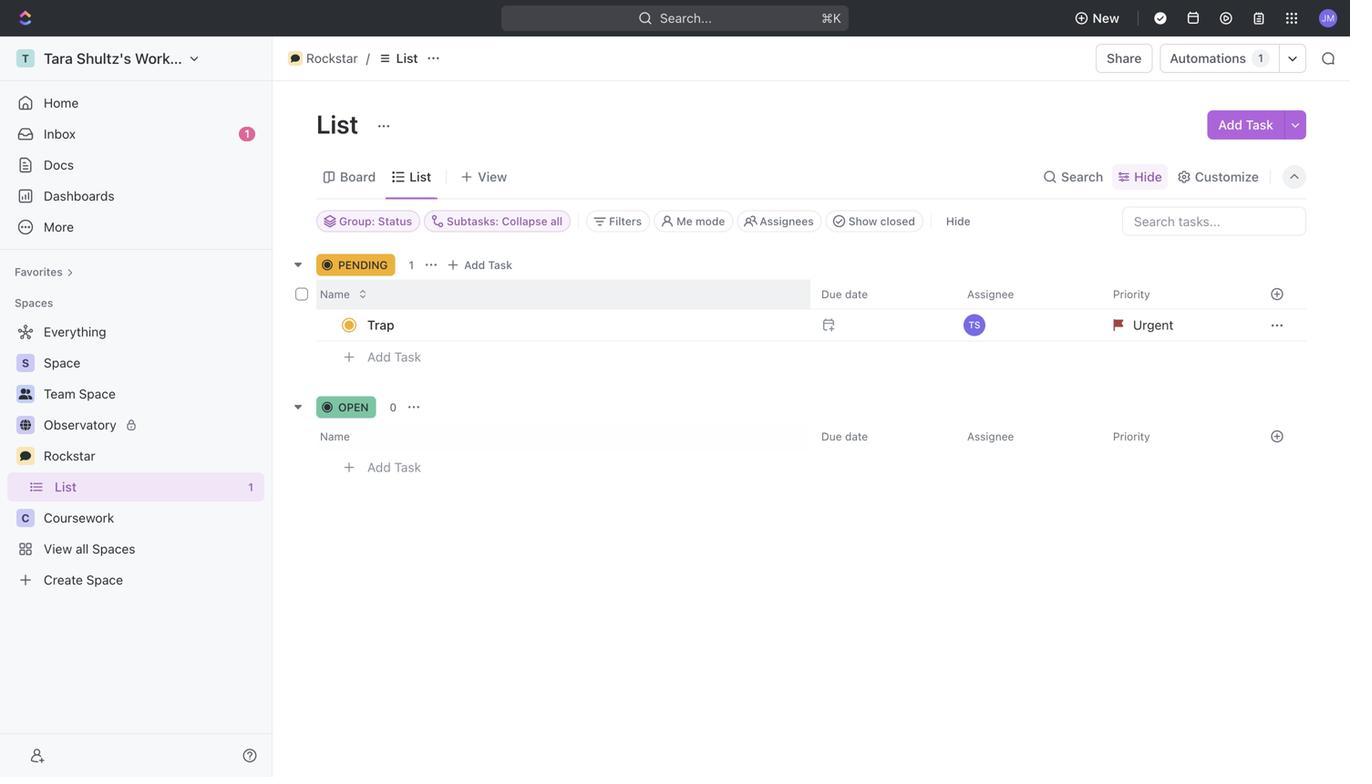 Task type: vqa. For each thing, say whether or not it's contained in the screenshot.
Learn
no



Task type: locate. For each thing, give the bounding box(es) containing it.
list up coursework
[[55, 479, 77, 494]]

rockstar link
[[284, 47, 363, 69], [44, 441, 261, 471]]

add task button down trap at the left of page
[[359, 346, 429, 368]]

hide
[[1135, 169, 1163, 184], [947, 215, 971, 228]]

space up team
[[44, 355, 81, 370]]

1 horizontal spatial all
[[551, 215, 563, 228]]

mode
[[696, 215, 726, 228]]

2 priority button from the top
[[1103, 422, 1249, 451]]

task down subtasks: collapse all
[[488, 259, 513, 271]]

assignees
[[760, 215, 814, 228]]

rockstar link left /
[[284, 47, 363, 69]]

2 name button from the top
[[316, 422, 811, 451]]

0 vertical spatial assignee
[[968, 288, 1015, 301]]

1 vertical spatial name button
[[316, 422, 811, 451]]

1 vertical spatial hide
[[947, 215, 971, 228]]

rockstar link down observatory link
[[44, 441, 261, 471]]

name down the pending
[[320, 288, 350, 301]]

customize button
[[1172, 164, 1265, 190]]

view for view
[[478, 169, 507, 184]]

1 priority from the top
[[1114, 288, 1151, 301]]

0 vertical spatial all
[[551, 215, 563, 228]]

tara shultz's workspace
[[44, 50, 211, 67]]

1 vertical spatial due
[[822, 430, 842, 443]]

add up customize
[[1219, 117, 1243, 132]]

1 vertical spatial priority button
[[1103, 422, 1249, 451]]

0 horizontal spatial rockstar
[[44, 448, 95, 463]]

2 vertical spatial list link
[[55, 472, 241, 502]]

everything link
[[7, 317, 261, 347]]

add task up customize
[[1219, 117, 1274, 132]]

1 horizontal spatial rockstar link
[[284, 47, 363, 69]]

show closed
[[849, 215, 916, 228]]

tree containing everything
[[7, 317, 265, 595]]

view button
[[454, 164, 514, 190]]

due
[[822, 288, 842, 301], [822, 430, 842, 443]]

0 vertical spatial priority button
[[1103, 280, 1249, 309]]

0 horizontal spatial all
[[76, 541, 89, 556]]

list link
[[374, 47, 423, 69], [406, 164, 432, 190], [55, 472, 241, 502]]

view inside sidebar navigation
[[44, 541, 72, 556]]

0 vertical spatial list link
[[374, 47, 423, 69]]

list link up status
[[406, 164, 432, 190]]

add task for 'add task' button underneath trap at the left of page
[[368, 349, 421, 365]]

name
[[320, 288, 350, 301], [320, 430, 350, 443]]

2 name from the top
[[320, 430, 350, 443]]

spaces
[[15, 296, 53, 309], [92, 541, 135, 556]]

1 vertical spatial rockstar link
[[44, 441, 261, 471]]

1 vertical spatial comment image
[[20, 451, 31, 462]]

0 vertical spatial date
[[845, 288, 868, 301]]

me
[[677, 215, 693, 228]]

hide right closed
[[947, 215, 971, 228]]

view up subtasks: collapse all
[[478, 169, 507, 184]]

assignee
[[968, 288, 1015, 301], [968, 430, 1015, 443]]

1 priority button from the top
[[1103, 280, 1249, 309]]

add down 0
[[368, 460, 391, 475]]

comment image
[[291, 54, 300, 63], [20, 451, 31, 462]]

shultz's
[[77, 50, 131, 67]]

spaces up create space link
[[92, 541, 135, 556]]

all right collapse
[[551, 215, 563, 228]]

1 horizontal spatial view
[[478, 169, 507, 184]]

1 horizontal spatial comment image
[[291, 54, 300, 63]]

add task for 'add task' button above customize
[[1219, 117, 1274, 132]]

board link
[[337, 164, 376, 190]]

view
[[478, 169, 507, 184], [44, 541, 72, 556]]

0 vertical spatial due date
[[822, 288, 868, 301]]

add
[[1219, 117, 1243, 132], [464, 259, 485, 271], [368, 349, 391, 365], [368, 460, 391, 475]]

priority for 0
[[1114, 430, 1151, 443]]

2 due date from the top
[[822, 430, 868, 443]]

all up create space
[[76, 541, 89, 556]]

home
[[44, 95, 79, 110]]

view all spaces
[[44, 541, 135, 556]]

rockstar
[[306, 51, 358, 66], [44, 448, 95, 463]]

0 vertical spatial name
[[320, 288, 350, 301]]

1 vertical spatial assignee
[[968, 430, 1015, 443]]

jm button
[[1314, 4, 1344, 33]]

1
[[1259, 52, 1264, 64], [245, 127, 250, 140], [409, 259, 414, 271], [248, 481, 254, 493]]

task for 'add task' button above customize
[[1246, 117, 1274, 132]]

task up customize
[[1246, 117, 1274, 132]]

comment image down globe 'icon'
[[20, 451, 31, 462]]

jm
[[1322, 13, 1335, 23]]

trap
[[368, 317, 395, 332]]

0 vertical spatial priority
[[1114, 288, 1151, 301]]

2 priority from the top
[[1114, 430, 1151, 443]]

0 vertical spatial due date button
[[811, 280, 957, 309]]

tree
[[7, 317, 265, 595]]

add down subtasks:
[[464, 259, 485, 271]]

1 vertical spatial assignee button
[[957, 422, 1103, 451]]

observatory
[[44, 417, 117, 432]]

s
[[22, 357, 29, 369]]

due date
[[822, 288, 868, 301], [822, 430, 868, 443]]

1 vertical spatial all
[[76, 541, 89, 556]]

add task button
[[1208, 110, 1285, 140], [442, 254, 520, 276], [359, 346, 429, 368], [359, 457, 429, 478]]

hide button
[[939, 210, 978, 232]]

1 vertical spatial due date button
[[811, 422, 957, 451]]

task down trap at the left of page
[[395, 349, 421, 365]]

0 vertical spatial due
[[822, 288, 842, 301]]

0 vertical spatial assignee button
[[957, 280, 1103, 309]]

0 vertical spatial spaces
[[15, 296, 53, 309]]

0 vertical spatial hide
[[1135, 169, 1163, 184]]

0 vertical spatial name button
[[316, 280, 811, 309]]

priority button
[[1103, 280, 1249, 309], [1103, 422, 1249, 451]]

comment image left /
[[291, 54, 300, 63]]

view inside button
[[478, 169, 507, 184]]

0 horizontal spatial comment image
[[20, 451, 31, 462]]

1 assignee button from the top
[[957, 280, 1103, 309]]

0 horizontal spatial rockstar link
[[44, 441, 261, 471]]

1 vertical spatial view
[[44, 541, 72, 556]]

add task down 0
[[368, 460, 421, 475]]

add down trap at the left of page
[[368, 349, 391, 365]]

more
[[44, 219, 74, 234]]

1 vertical spatial space
[[79, 386, 116, 401]]

space up observatory
[[79, 386, 116, 401]]

list link right /
[[374, 47, 423, 69]]

name down open
[[320, 430, 350, 443]]

assignee button
[[957, 280, 1103, 309], [957, 422, 1103, 451]]

due date for 2nd due date dropdown button from the top
[[822, 430, 868, 443]]

date
[[845, 288, 868, 301], [845, 430, 868, 443]]

search...
[[660, 10, 712, 26]]

0 vertical spatial view
[[478, 169, 507, 184]]

1 assignee from the top
[[968, 288, 1015, 301]]

1 vertical spatial name
[[320, 430, 350, 443]]

me mode
[[677, 215, 726, 228]]

space down view all spaces
[[86, 572, 123, 587]]

1 horizontal spatial hide
[[1135, 169, 1163, 184]]

rockstar left /
[[306, 51, 358, 66]]

group: status
[[339, 215, 412, 228]]

1 vertical spatial spaces
[[92, 541, 135, 556]]

name button
[[316, 280, 811, 309], [316, 422, 811, 451]]

spaces inside view all spaces link
[[92, 541, 135, 556]]

1 vertical spatial priority
[[1114, 430, 1151, 443]]

subtasks: collapse all
[[447, 215, 563, 228]]

0 vertical spatial comment image
[[291, 54, 300, 63]]

task
[[1246, 117, 1274, 132], [488, 259, 513, 271], [395, 349, 421, 365], [395, 460, 421, 475]]

1 vertical spatial due date
[[822, 430, 868, 443]]

comment image inside rockstar link
[[291, 54, 300, 63]]

space
[[44, 355, 81, 370], [79, 386, 116, 401], [86, 572, 123, 587]]

due date button
[[811, 280, 957, 309], [811, 422, 957, 451]]

share
[[1107, 51, 1142, 66]]

favorites
[[15, 265, 63, 278]]

add task down trap at the left of page
[[368, 349, 421, 365]]

status
[[378, 215, 412, 228]]

hide right the search
[[1135, 169, 1163, 184]]

/
[[366, 51, 370, 66]]

coursework
[[44, 510, 114, 525]]

globe image
[[20, 420, 31, 431]]

view up create
[[44, 541, 72, 556]]

list
[[396, 51, 418, 66], [316, 109, 364, 139], [410, 169, 432, 184], [55, 479, 77, 494]]

1 inside tree
[[248, 481, 254, 493]]

all
[[551, 215, 563, 228], [76, 541, 89, 556]]

1 due date from the top
[[822, 288, 868, 301]]

2 vertical spatial space
[[86, 572, 123, 587]]

rockstar down observatory
[[44, 448, 95, 463]]

list link up coursework link
[[55, 472, 241, 502]]

0 horizontal spatial view
[[44, 541, 72, 556]]

customize
[[1196, 169, 1260, 184]]

add task
[[1219, 117, 1274, 132], [464, 259, 513, 271], [368, 349, 421, 365], [368, 460, 421, 475]]

1 horizontal spatial spaces
[[92, 541, 135, 556]]

list inside tree
[[55, 479, 77, 494]]

priority
[[1114, 288, 1151, 301], [1114, 430, 1151, 443]]

group:
[[339, 215, 375, 228]]

create space link
[[7, 565, 261, 595]]

1 vertical spatial date
[[845, 430, 868, 443]]

ts
[[969, 320, 981, 330]]

task for 'add task' button underneath trap at the left of page
[[395, 349, 421, 365]]

spaces down favorites at the top
[[15, 296, 53, 309]]

assignees button
[[737, 210, 822, 232]]

coursework, , element
[[16, 509, 35, 527]]

1 due from the top
[[822, 288, 842, 301]]

task down 0
[[395, 460, 421, 475]]

priority button for 0
[[1103, 422, 1249, 451]]

filters button
[[587, 210, 650, 232]]

0 vertical spatial rockstar
[[306, 51, 358, 66]]

1 vertical spatial rockstar
[[44, 448, 95, 463]]

2 assignee from the top
[[968, 430, 1015, 443]]

me mode button
[[654, 210, 734, 232]]

0 horizontal spatial hide
[[947, 215, 971, 228]]



Task type: describe. For each thing, give the bounding box(es) containing it.
1 vertical spatial list link
[[406, 164, 432, 190]]

tara shultz's workspace, , element
[[16, 49, 35, 67]]

all inside sidebar navigation
[[76, 541, 89, 556]]

rockstar inside sidebar navigation
[[44, 448, 95, 463]]

space for team
[[79, 386, 116, 401]]

1 name from the top
[[320, 288, 350, 301]]

dashboards link
[[7, 182, 265, 211]]

everything
[[44, 324, 106, 339]]

priority for 1
[[1114, 288, 1151, 301]]

board
[[340, 169, 376, 184]]

add for 'add task' button underneath 0
[[368, 460, 391, 475]]

trap link
[[363, 312, 807, 338]]

create space
[[44, 572, 123, 587]]

list up status
[[410, 169, 432, 184]]

ts button
[[957, 309, 1103, 342]]

observatory link
[[44, 410, 261, 440]]

add for 'add task' button above customize
[[1219, 117, 1243, 132]]

create
[[44, 572, 83, 587]]

tara
[[44, 50, 73, 67]]

subtasks:
[[447, 215, 499, 228]]

docs
[[44, 157, 74, 172]]

view all spaces link
[[7, 534, 261, 564]]

0
[[390, 401, 397, 414]]

Search tasks... text field
[[1124, 208, 1306, 235]]

tree inside sidebar navigation
[[7, 317, 265, 595]]

add task down subtasks:
[[464, 259, 513, 271]]

⌘k
[[822, 10, 842, 26]]

new
[[1093, 10, 1120, 26]]

show
[[849, 215, 878, 228]]

c
[[21, 512, 30, 524]]

team space
[[44, 386, 116, 401]]

collapse
[[502, 215, 548, 228]]

closed
[[881, 215, 916, 228]]

view button
[[454, 156, 514, 198]]

favorites button
[[7, 261, 81, 283]]

team
[[44, 386, 76, 401]]

add task button down 0
[[359, 457, 429, 478]]

new button
[[1068, 4, 1131, 33]]

space link
[[44, 348, 261, 378]]

space, , element
[[16, 354, 35, 372]]

team space link
[[44, 379, 261, 409]]

hide inside button
[[947, 215, 971, 228]]

comment image inside tree
[[20, 451, 31, 462]]

user group image
[[19, 389, 32, 399]]

pending
[[338, 259, 388, 271]]

docs link
[[7, 150, 265, 180]]

share button
[[1096, 44, 1153, 73]]

add for 'add task' button underneath trap at the left of page
[[368, 349, 391, 365]]

task for 'add task' button underneath 0
[[395, 460, 421, 475]]

sidebar navigation
[[0, 36, 276, 777]]

0 horizontal spatial spaces
[[15, 296, 53, 309]]

2 assignee button from the top
[[957, 422, 1103, 451]]

search button
[[1038, 164, 1109, 190]]

1 date from the top
[[845, 288, 868, 301]]

more button
[[7, 213, 265, 242]]

hide inside dropdown button
[[1135, 169, 1163, 184]]

coursework link
[[44, 503, 261, 533]]

add task for 'add task' button underneath 0
[[368, 460, 421, 475]]

add task button down subtasks:
[[442, 254, 520, 276]]

2 due date button from the top
[[811, 422, 957, 451]]

1 due date button from the top
[[811, 280, 957, 309]]

urgent
[[1134, 317, 1174, 332]]

urgent button
[[1103, 309, 1249, 342]]

search
[[1062, 169, 1104, 184]]

priority button for 1
[[1103, 280, 1249, 309]]

0 vertical spatial space
[[44, 355, 81, 370]]

dashboards
[[44, 188, 115, 203]]

0 vertical spatial rockstar link
[[284, 47, 363, 69]]

hide button
[[1113, 164, 1168, 190]]

list right /
[[396, 51, 418, 66]]

home link
[[7, 88, 265, 118]]

automations
[[1171, 51, 1247, 66]]

2 date from the top
[[845, 430, 868, 443]]

filters
[[609, 215, 642, 228]]

add task button up customize
[[1208, 110, 1285, 140]]

view for view all spaces
[[44, 541, 72, 556]]

1 horizontal spatial rockstar
[[306, 51, 358, 66]]

2 due from the top
[[822, 430, 842, 443]]

1 name button from the top
[[316, 280, 811, 309]]

open
[[338, 401, 369, 414]]

t
[[22, 52, 29, 65]]

workspace
[[135, 50, 211, 67]]

inbox
[[44, 126, 76, 141]]

show closed button
[[826, 210, 924, 232]]

due date for first due date dropdown button
[[822, 288, 868, 301]]

space for create
[[86, 572, 123, 587]]

list up board link
[[316, 109, 364, 139]]



